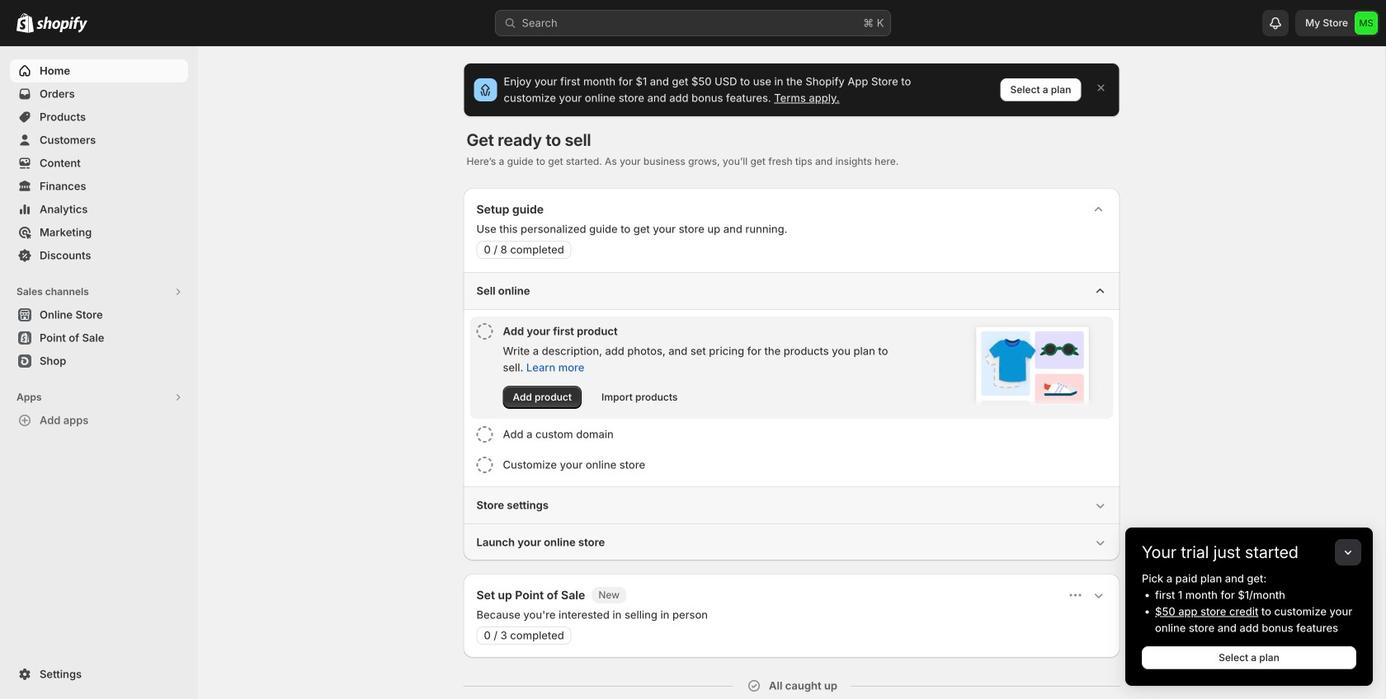 Task type: locate. For each thing, give the bounding box(es) containing it.
customize your online store group
[[470, 451, 1114, 480]]

setup guide region
[[463, 188, 1120, 561]]

sell online group
[[463, 272, 1120, 487]]

mark add a custom domain as done image
[[477, 427, 493, 443]]

add your first product group
[[470, 317, 1114, 419]]

guide categories group
[[463, 272, 1120, 561]]

mark customize your online store as done image
[[477, 457, 493, 474]]

shopify image
[[17, 13, 34, 33], [36, 16, 87, 33]]



Task type: describe. For each thing, give the bounding box(es) containing it.
0 horizontal spatial shopify image
[[17, 13, 34, 33]]

my store image
[[1355, 12, 1378, 35]]

mark add your first product as done image
[[477, 324, 493, 340]]

1 horizontal spatial shopify image
[[36, 16, 87, 33]]

add a custom domain group
[[470, 420, 1114, 450]]



Task type: vqa. For each thing, say whether or not it's contained in the screenshot.
"Mark Add Your First Product As Done" icon
yes



